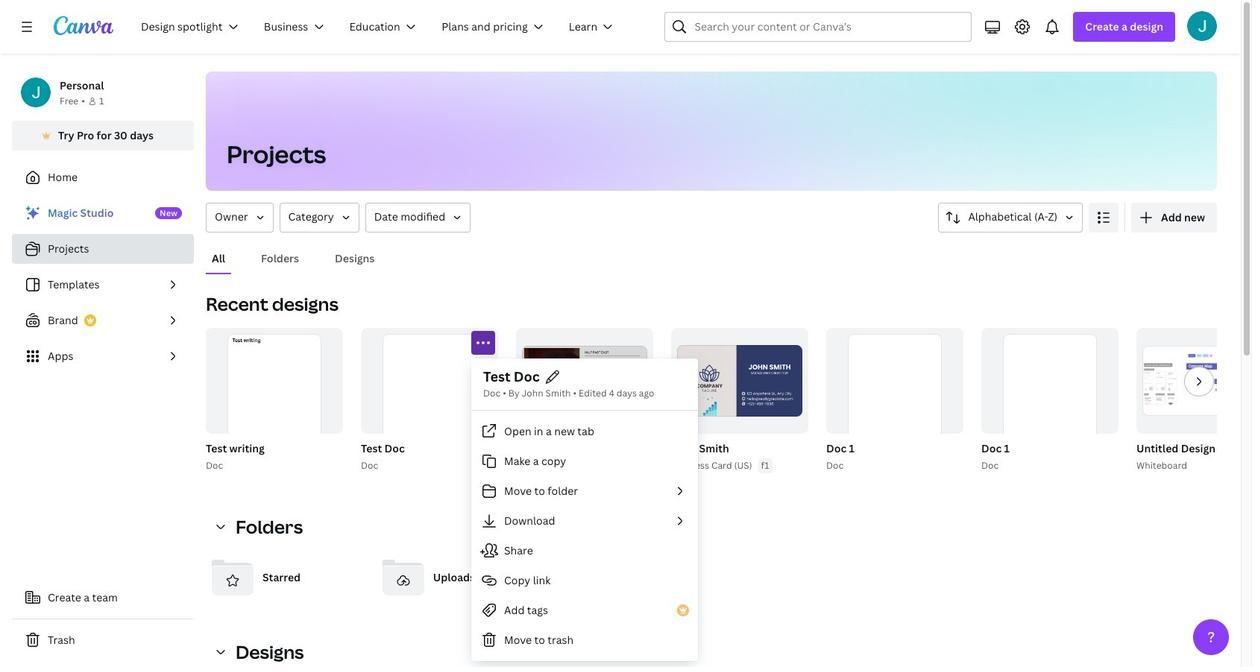 Task type: locate. For each thing, give the bounding box(es) containing it.
3 group from the left
[[361, 328, 498, 467]]

6 group from the left
[[668, 328, 808, 474]]

None search field
[[665, 12, 972, 42]]

9 group from the left
[[826, 328, 963, 467]]

13 group from the left
[[1136, 328, 1252, 434]]

john smith image
[[1187, 11, 1217, 41]]

list
[[12, 198, 194, 371]]

group
[[203, 328, 343, 474], [358, 328, 498, 474], [361, 328, 498, 467], [513, 328, 653, 474], [516, 328, 653, 434], [668, 328, 808, 474], [671, 328, 808, 434], [823, 328, 963, 474], [826, 328, 963, 467], [978, 328, 1119, 474], [981, 328, 1119, 467], [1133, 328, 1252, 474], [1136, 328, 1252, 434]]

region
[[206, 664, 1217, 667]]

7 group from the left
[[671, 328, 808, 434]]

4 group from the left
[[513, 328, 653, 474]]



Task type: vqa. For each thing, say whether or not it's contained in the screenshot.
second the from right
no



Task type: describe. For each thing, give the bounding box(es) containing it.
12 group from the left
[[1133, 328, 1252, 474]]

top level navigation element
[[131, 12, 629, 42]]

8 group from the left
[[823, 328, 963, 474]]

10 group from the left
[[978, 328, 1119, 474]]

2 group from the left
[[358, 328, 498, 474]]

1 group from the left
[[203, 328, 343, 474]]

11 group from the left
[[981, 328, 1119, 467]]

5 group from the left
[[516, 328, 653, 434]]

Sort by button
[[938, 203, 1083, 233]]

Search search field
[[695, 13, 942, 41]]



